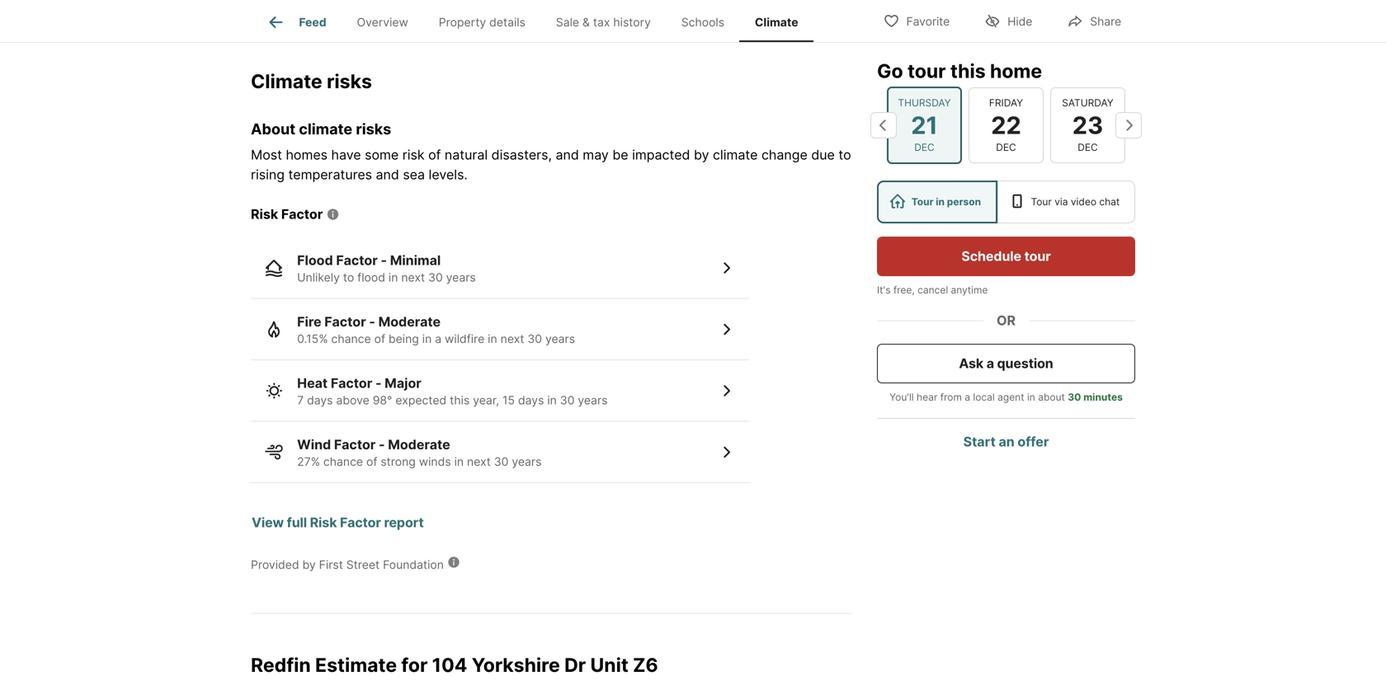Task type: describe. For each thing, give the bounding box(es) containing it.
street
[[346, 558, 380, 572]]

you'll hear from a local agent in about 30 minutes
[[890, 392, 1123, 404]]

schedule
[[962, 248, 1022, 264]]

1 vertical spatial and
[[376, 167, 399, 183]]

tax
[[593, 15, 610, 29]]

2 vertical spatial a
[[965, 392, 970, 404]]

&
[[583, 15, 590, 29]]

above
[[336, 394, 369, 408]]

schedule tour
[[962, 248, 1051, 264]]

moderate for fire factor - moderate
[[378, 314, 441, 330]]

- for heat
[[375, 375, 382, 392]]

property details tab
[[424, 2, 541, 42]]

favorite button
[[869, 4, 964, 38]]

disasters,
[[492, 147, 552, 163]]

tour for schedule
[[1025, 248, 1051, 264]]

property details
[[439, 15, 526, 29]]

have
[[331, 147, 361, 163]]

heat
[[297, 375, 328, 392]]

wildfire
[[445, 332, 485, 346]]

ask a question
[[959, 356, 1053, 372]]

30 right 'about'
[[1068, 392, 1081, 404]]

- for wind
[[379, 437, 385, 453]]

feed link
[[266, 12, 326, 32]]

about
[[251, 120, 296, 138]]

0 vertical spatial and
[[556, 147, 579, 163]]

change
[[762, 147, 808, 163]]

it's free, cancel anytime
[[877, 284, 988, 296]]

go tour this home
[[877, 59, 1042, 83]]

risk
[[402, 147, 425, 163]]

feed
[[299, 15, 326, 29]]

of for wind factor - moderate
[[366, 455, 377, 469]]

homes
[[286, 147, 328, 163]]

factor for heat
[[331, 375, 372, 392]]

a inside button
[[987, 356, 994, 372]]

risk inside view full risk factor report "button"
[[310, 515, 337, 531]]

flood
[[297, 253, 333, 269]]

overview
[[357, 15, 408, 29]]

climate inside 'most homes have some risk of natural disasters, and may be impacted by climate change due to rising temperatures and sea levels.'
[[713, 147, 758, 163]]

temperatures
[[288, 167, 372, 183]]

natural
[[445, 147, 488, 163]]

thursday
[[898, 97, 951, 109]]

next inside flood factor - minimal unlikely to flood in next 30 years
[[401, 271, 425, 285]]

flood
[[357, 271, 385, 285]]

chat
[[1099, 196, 1120, 208]]

video
[[1071, 196, 1097, 208]]

person
[[947, 196, 981, 208]]

provided by first street foundation
[[251, 558, 444, 572]]

moderate for wind factor - moderate
[[388, 437, 450, 453]]

via
[[1055, 196, 1068, 208]]

history
[[613, 15, 651, 29]]

tab list containing feed
[[251, 0, 827, 42]]

21
[[911, 111, 938, 140]]

0 vertical spatial climate
[[299, 120, 352, 138]]

climate risks
[[251, 70, 372, 93]]

dec for 23
[[1078, 142, 1098, 153]]

in right agent
[[1027, 392, 1035, 404]]

sea
[[403, 167, 425, 183]]

unlikely
[[297, 271, 340, 285]]

tour for tour via video chat
[[1031, 196, 1052, 208]]

years inside fire factor - moderate 0.15% chance of being in a wildfire in next 30 years
[[545, 332, 575, 346]]

list box containing tour in person
[[877, 181, 1135, 224]]

cancel
[[918, 284, 948, 296]]

hear
[[917, 392, 938, 404]]

impacted
[[632, 147, 690, 163]]

minutes
[[1084, 392, 1123, 404]]

factor for fire
[[324, 314, 366, 330]]

30 inside fire factor - moderate 0.15% chance of being in a wildfire in next 30 years
[[528, 332, 542, 346]]

to inside flood factor - minimal unlikely to flood in next 30 years
[[343, 271, 354, 285]]

fire
[[297, 314, 321, 330]]

factor for wind
[[334, 437, 376, 453]]

15
[[503, 394, 515, 408]]

ask
[[959, 356, 984, 372]]

due
[[811, 147, 835, 163]]

levels.
[[429, 167, 468, 183]]

it's
[[877, 284, 891, 296]]

saturday 23 dec
[[1062, 97, 1114, 153]]

schools
[[681, 15, 725, 29]]

next inside wind factor - moderate 27% chance of strong winds in next 30 years
[[467, 455, 491, 469]]

of for fire factor - moderate
[[374, 332, 385, 346]]

an
[[999, 434, 1015, 450]]

tour in person
[[912, 196, 981, 208]]

1 days from the left
[[307, 394, 333, 408]]

most homes have some risk of natural disasters, and may be impacted by climate change due to rising temperatures and sea levels.
[[251, 147, 851, 183]]

next image
[[1116, 112, 1142, 139]]

most
[[251, 147, 282, 163]]

factor for flood
[[336, 253, 378, 269]]

go
[[877, 59, 903, 83]]

0.15%
[[297, 332, 328, 346]]

chance for wind
[[323, 455, 363, 469]]

risk factor
[[251, 206, 323, 222]]

report
[[384, 515, 424, 531]]

2 days from the left
[[518, 394, 544, 408]]

years inside heat factor - major 7 days above 98° expected this year, 15 days in 30 years
[[578, 394, 608, 408]]

property
[[439, 15, 486, 29]]

first
[[319, 558, 343, 572]]

provided
[[251, 558, 299, 572]]

0 vertical spatial risk
[[251, 206, 278, 222]]

agent
[[998, 392, 1024, 404]]

schedule tour button
[[877, 237, 1135, 276]]

share
[[1090, 14, 1121, 28]]

minimal
[[390, 253, 441, 269]]

winds
[[419, 455, 451, 469]]

this inside heat factor - major 7 days above 98° expected this year, 15 days in 30 years
[[450, 394, 470, 408]]

rising
[[251, 167, 285, 183]]

offer
[[1018, 434, 1049, 450]]

view full risk factor report button
[[251, 503, 425, 543]]



Task type: vqa. For each thing, say whether or not it's contained in the screenshot.
the 3 associated with (714) 676-8371
no



Task type: locate. For each thing, give the bounding box(es) containing it.
1 vertical spatial climate
[[251, 70, 322, 93]]

flood factor - minimal unlikely to flood in next 30 years
[[297, 253, 476, 285]]

foundation
[[383, 558, 444, 572]]

in right 'being'
[[422, 332, 432, 346]]

1 vertical spatial this
[[450, 394, 470, 408]]

dec inside saturday 23 dec
[[1078, 142, 1098, 153]]

- inside fire factor - moderate 0.15% chance of being in a wildfire in next 30 years
[[369, 314, 375, 330]]

dec down 21
[[914, 142, 935, 153]]

tour
[[908, 59, 946, 83], [1025, 248, 1051, 264]]

next
[[401, 271, 425, 285], [501, 332, 524, 346], [467, 455, 491, 469]]

in inside heat factor - major 7 days above 98° expected this year, 15 days in 30 years
[[547, 394, 557, 408]]

1 tour from the left
[[912, 196, 934, 208]]

tour
[[912, 196, 934, 208], [1031, 196, 1052, 208]]

tour left person
[[912, 196, 934, 208]]

free,
[[894, 284, 915, 296]]

of inside wind factor - moderate 27% chance of strong winds in next 30 years
[[366, 455, 377, 469]]

next right wildfire
[[501, 332, 524, 346]]

1 horizontal spatial and
[[556, 147, 579, 163]]

friday 22 dec
[[989, 97, 1023, 153]]

by
[[694, 147, 709, 163], [302, 558, 316, 572]]

ask a question button
[[877, 344, 1135, 384]]

years
[[446, 271, 476, 285], [545, 332, 575, 346], [578, 394, 608, 408], [512, 455, 542, 469]]

0 horizontal spatial tour
[[908, 59, 946, 83]]

0 horizontal spatial days
[[307, 394, 333, 408]]

of inside 'most homes have some risk of natural disasters, and may be impacted by climate change due to rising temperatures and sea levels.'
[[428, 147, 441, 163]]

risk down rising on the top of the page
[[251, 206, 278, 222]]

chance inside wind factor - moderate 27% chance of strong winds in next 30 years
[[323, 455, 363, 469]]

2 horizontal spatial a
[[987, 356, 994, 372]]

27%
[[297, 455, 320, 469]]

chance
[[331, 332, 371, 346], [323, 455, 363, 469]]

factor up flood
[[336, 253, 378, 269]]

1 vertical spatial climate
[[713, 147, 758, 163]]

in
[[936, 196, 945, 208], [389, 271, 398, 285], [422, 332, 432, 346], [488, 332, 497, 346], [1027, 392, 1035, 404], [547, 394, 557, 408], [454, 455, 464, 469]]

climate for climate
[[755, 15, 798, 29]]

a
[[435, 332, 442, 346], [987, 356, 994, 372], [965, 392, 970, 404]]

0 horizontal spatial dec
[[914, 142, 935, 153]]

dec for 22
[[996, 142, 1016, 153]]

dec down '23'
[[1078, 142, 1098, 153]]

0 horizontal spatial and
[[376, 167, 399, 183]]

factor inside "button"
[[340, 515, 381, 531]]

wind
[[297, 437, 331, 453]]

in inside "option"
[[936, 196, 945, 208]]

tour up thursday
[[908, 59, 946, 83]]

next right winds
[[467, 455, 491, 469]]

view full risk factor report
[[252, 515, 424, 531]]

2 horizontal spatial dec
[[1078, 142, 1098, 153]]

risks up some
[[356, 120, 391, 138]]

0 vertical spatial to
[[839, 147, 851, 163]]

factor inside heat factor - major 7 days above 98° expected this year, 15 days in 30 years
[[331, 375, 372, 392]]

a inside fire factor - moderate 0.15% chance of being in a wildfire in next 30 years
[[435, 332, 442, 346]]

to
[[839, 147, 851, 163], [343, 271, 354, 285]]

moderate inside fire factor - moderate 0.15% chance of being in a wildfire in next 30 years
[[378, 314, 441, 330]]

or
[[997, 313, 1016, 329]]

details
[[489, 15, 526, 29]]

1 vertical spatial by
[[302, 558, 316, 572]]

overview tab
[[342, 2, 424, 42]]

chance right 0.15%
[[331, 332, 371, 346]]

tour right "schedule"
[[1025, 248, 1051, 264]]

this left the home
[[950, 59, 986, 83]]

this left year, on the left bottom of the page
[[450, 394, 470, 408]]

dec
[[914, 142, 935, 153], [996, 142, 1016, 153], [1078, 142, 1098, 153]]

0 horizontal spatial next
[[401, 271, 425, 285]]

to right due
[[839, 147, 851, 163]]

3 dec from the left
[[1078, 142, 1098, 153]]

start
[[963, 434, 996, 450]]

risks
[[327, 70, 372, 93], [356, 120, 391, 138]]

climate for climate risks
[[251, 70, 322, 93]]

about climate risks
[[251, 120, 391, 138]]

0 vertical spatial tour
[[908, 59, 946, 83]]

climate tab
[[740, 2, 814, 42]]

factor right fire in the top left of the page
[[324, 314, 366, 330]]

moderate inside wind factor - moderate 27% chance of strong winds in next 30 years
[[388, 437, 450, 453]]

1 vertical spatial chance
[[323, 455, 363, 469]]

thursday 21 dec
[[898, 97, 951, 153]]

1 horizontal spatial tour
[[1031, 196, 1052, 208]]

years inside flood factor - minimal unlikely to flood in next 30 years
[[446, 271, 476, 285]]

chance inside fire factor - moderate 0.15% chance of being in a wildfire in next 30 years
[[331, 332, 371, 346]]

1 horizontal spatial risk
[[310, 515, 337, 531]]

being
[[389, 332, 419, 346]]

climate inside climate tab
[[755, 15, 798, 29]]

by right impacted
[[694, 147, 709, 163]]

98°
[[373, 394, 392, 408]]

in right winds
[[454, 455, 464, 469]]

factor up flood at the left top
[[281, 206, 323, 222]]

next inside fire factor - moderate 0.15% chance of being in a wildfire in next 30 years
[[501, 332, 524, 346]]

tour inside "option"
[[912, 196, 934, 208]]

1 horizontal spatial next
[[467, 455, 491, 469]]

1 dec from the left
[[914, 142, 935, 153]]

tour for go
[[908, 59, 946, 83]]

factor right wind
[[334, 437, 376, 453]]

-
[[381, 253, 387, 269], [369, 314, 375, 330], [375, 375, 382, 392], [379, 437, 385, 453]]

start an offer
[[963, 434, 1049, 450]]

chance for fire
[[331, 332, 371, 346]]

factor up above
[[331, 375, 372, 392]]

0 vertical spatial by
[[694, 147, 709, 163]]

in inside flood factor - minimal unlikely to flood in next 30 years
[[389, 271, 398, 285]]

chance down wind
[[323, 455, 363, 469]]

1 vertical spatial moderate
[[388, 437, 450, 453]]

factor inside fire factor - moderate 0.15% chance of being in a wildfire in next 30 years
[[324, 314, 366, 330]]

favorite
[[906, 14, 950, 28]]

to left flood
[[343, 271, 354, 285]]

- down flood
[[369, 314, 375, 330]]

2 dec from the left
[[996, 142, 1016, 153]]

0 vertical spatial chance
[[331, 332, 371, 346]]

previous image
[[871, 112, 897, 139]]

and down some
[[376, 167, 399, 183]]

factor for risk
[[281, 206, 323, 222]]

share button
[[1053, 4, 1135, 38]]

start an offer link
[[963, 434, 1049, 450]]

0 horizontal spatial climate
[[251, 70, 322, 93]]

dec down 22 at the top right
[[996, 142, 1016, 153]]

2 vertical spatial next
[[467, 455, 491, 469]]

23
[[1073, 111, 1103, 140]]

this
[[950, 59, 986, 83], [450, 394, 470, 408]]

1 horizontal spatial this
[[950, 59, 986, 83]]

sale & tax history
[[556, 15, 651, 29]]

in left person
[[936, 196, 945, 208]]

a right ask
[[987, 356, 994, 372]]

local
[[973, 392, 995, 404]]

1 vertical spatial risks
[[356, 120, 391, 138]]

tour left via
[[1031, 196, 1052, 208]]

- for flood
[[381, 253, 387, 269]]

moderate up 'being'
[[378, 314, 441, 330]]

tour inside schedule tour button
[[1025, 248, 1051, 264]]

days down heat
[[307, 394, 333, 408]]

of right risk
[[428, 147, 441, 163]]

tour via video chat option
[[997, 181, 1135, 224]]

1 horizontal spatial by
[[694, 147, 709, 163]]

years inside wind factor - moderate 27% chance of strong winds in next 30 years
[[512, 455, 542, 469]]

anytime
[[951, 284, 988, 296]]

0 vertical spatial risks
[[327, 70, 372, 93]]

1 vertical spatial risk
[[310, 515, 337, 531]]

1 horizontal spatial tour
[[1025, 248, 1051, 264]]

30 inside flood factor - minimal unlikely to flood in next 30 years
[[428, 271, 443, 285]]

tour inside option
[[1031, 196, 1052, 208]]

moderate up winds
[[388, 437, 450, 453]]

tour via video chat
[[1031, 196, 1120, 208]]

30 right 15
[[560, 394, 575, 408]]

- inside heat factor - major 7 days above 98° expected this year, 15 days in 30 years
[[375, 375, 382, 392]]

next down minimal
[[401, 271, 425, 285]]

schools tab
[[666, 2, 740, 42]]

climate
[[299, 120, 352, 138], [713, 147, 758, 163]]

risk right full
[[310, 515, 337, 531]]

2 horizontal spatial next
[[501, 332, 524, 346]]

1 horizontal spatial dec
[[996, 142, 1016, 153]]

22
[[991, 111, 1021, 140]]

0 vertical spatial moderate
[[378, 314, 441, 330]]

30 inside heat factor - major 7 days above 98° expected this year, 15 days in 30 years
[[560, 394, 575, 408]]

- up flood
[[381, 253, 387, 269]]

0 vertical spatial next
[[401, 271, 425, 285]]

in right 15
[[547, 394, 557, 408]]

tour in person option
[[877, 181, 997, 224]]

friday
[[989, 97, 1023, 109]]

1 horizontal spatial a
[[965, 392, 970, 404]]

days right 15
[[518, 394, 544, 408]]

tab list
[[251, 0, 827, 42]]

in inside wind factor - moderate 27% chance of strong winds in next 30 years
[[454, 455, 464, 469]]

wind factor - moderate 27% chance of strong winds in next 30 years
[[297, 437, 542, 469]]

in right wildfire
[[488, 332, 497, 346]]

1 vertical spatial tour
[[1025, 248, 1051, 264]]

by left first
[[302, 558, 316, 572]]

0 horizontal spatial a
[[435, 332, 442, 346]]

sale & tax history tab
[[541, 2, 666, 42]]

0 horizontal spatial this
[[450, 394, 470, 408]]

to inside 'most homes have some risk of natural disasters, and may be impacted by climate change due to rising temperatures and sea levels.'
[[839, 147, 851, 163]]

from
[[940, 392, 962, 404]]

1 horizontal spatial climate
[[755, 15, 798, 29]]

30 inside wind factor - moderate 27% chance of strong winds in next 30 years
[[494, 455, 509, 469]]

fire factor - moderate 0.15% chance of being in a wildfire in next 30 years
[[297, 314, 575, 346]]

0 horizontal spatial tour
[[912, 196, 934, 208]]

climate up 'homes'
[[299, 120, 352, 138]]

0 horizontal spatial to
[[343, 271, 354, 285]]

year,
[[473, 394, 499, 408]]

1 horizontal spatial climate
[[713, 147, 758, 163]]

0 vertical spatial of
[[428, 147, 441, 163]]

risk
[[251, 206, 278, 222], [310, 515, 337, 531]]

dec for 21
[[914, 142, 935, 153]]

of inside fire factor - moderate 0.15% chance of being in a wildfire in next 30 years
[[374, 332, 385, 346]]

1 horizontal spatial days
[[518, 394, 544, 408]]

of left 'being'
[[374, 332, 385, 346]]

- inside wind factor - moderate 27% chance of strong winds in next 30 years
[[379, 437, 385, 453]]

1 vertical spatial next
[[501, 332, 524, 346]]

dec inside friday 22 dec
[[996, 142, 1016, 153]]

home
[[990, 59, 1042, 83]]

factor inside flood factor - minimal unlikely to flood in next 30 years
[[336, 253, 378, 269]]

about
[[1038, 392, 1065, 404]]

0 horizontal spatial by
[[302, 558, 316, 572]]

be
[[613, 147, 628, 163]]

may
[[583, 147, 609, 163]]

2 vertical spatial of
[[366, 455, 377, 469]]

30 down 15
[[494, 455, 509, 469]]

- up strong
[[379, 437, 385, 453]]

climate up about
[[251, 70, 322, 93]]

factor inside wind factor - moderate 27% chance of strong winds in next 30 years
[[334, 437, 376, 453]]

of left strong
[[366, 455, 377, 469]]

hide
[[1008, 14, 1033, 28]]

1 vertical spatial a
[[987, 356, 994, 372]]

dec inside the thursday 21 dec
[[914, 142, 935, 153]]

2 tour from the left
[[1031, 196, 1052, 208]]

7
[[297, 394, 304, 408]]

a right 'from'
[[965, 392, 970, 404]]

- for fire
[[369, 314, 375, 330]]

by inside 'most homes have some risk of natural disasters, and may be impacted by climate change due to rising temperatures and sea levels.'
[[694, 147, 709, 163]]

tour for tour in person
[[912, 196, 934, 208]]

30 right wildfire
[[528, 332, 542, 346]]

0 vertical spatial climate
[[755, 15, 798, 29]]

0 horizontal spatial risk
[[251, 206, 278, 222]]

1 vertical spatial of
[[374, 332, 385, 346]]

risks up about climate risks
[[327, 70, 372, 93]]

- inside flood factor - minimal unlikely to flood in next 30 years
[[381, 253, 387, 269]]

in right flood
[[389, 271, 398, 285]]

a left wildfire
[[435, 332, 442, 346]]

30
[[428, 271, 443, 285], [528, 332, 542, 346], [1068, 392, 1081, 404], [560, 394, 575, 408], [494, 455, 509, 469]]

heat factor - major 7 days above 98° expected this year, 15 days in 30 years
[[297, 375, 608, 408]]

climate right schools tab in the top of the page
[[755, 15, 798, 29]]

1 vertical spatial to
[[343, 271, 354, 285]]

full
[[287, 515, 307, 531]]

- up 98°
[[375, 375, 382, 392]]

0 vertical spatial this
[[950, 59, 986, 83]]

None button
[[887, 86, 962, 164], [969, 87, 1044, 163], [1050, 87, 1126, 163], [887, 86, 962, 164], [969, 87, 1044, 163], [1050, 87, 1126, 163]]

30 down minimal
[[428, 271, 443, 285]]

saturday
[[1062, 97, 1114, 109]]

climate left 'change'
[[713, 147, 758, 163]]

hide button
[[971, 4, 1047, 38]]

some
[[365, 147, 399, 163]]

0 horizontal spatial climate
[[299, 120, 352, 138]]

factor up 'street'
[[340, 515, 381, 531]]

strong
[[381, 455, 416, 469]]

list box
[[877, 181, 1135, 224]]

and left the may
[[556, 147, 579, 163]]

major
[[385, 375, 422, 392]]

question
[[997, 356, 1053, 372]]

1 horizontal spatial to
[[839, 147, 851, 163]]

0 vertical spatial a
[[435, 332, 442, 346]]



